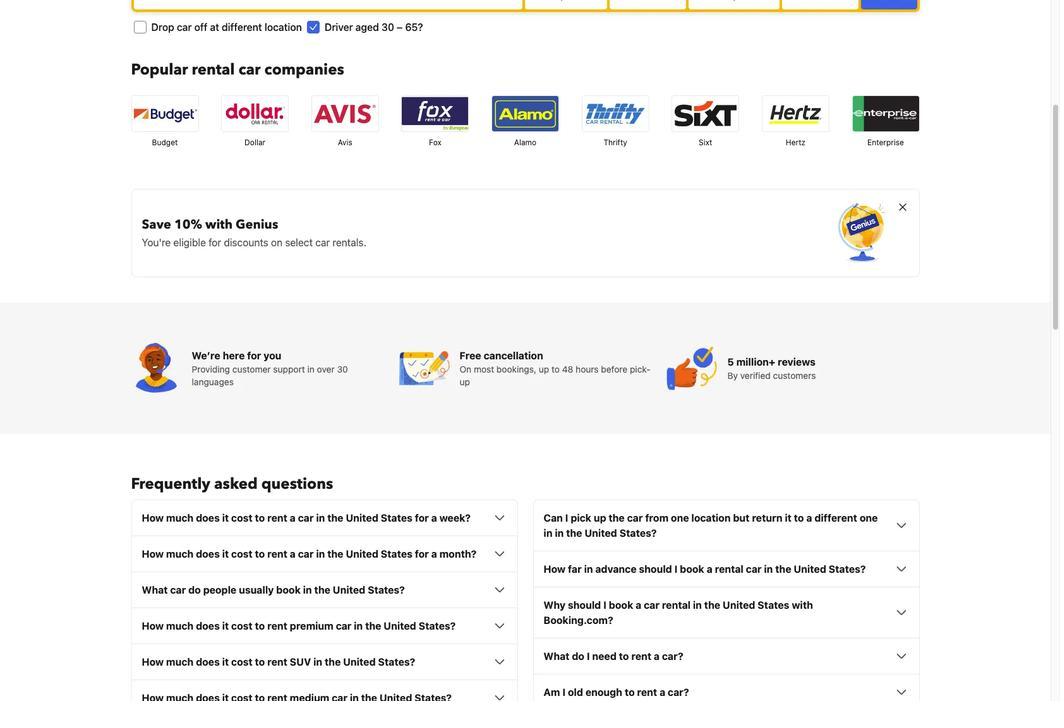 Task type: describe. For each thing, give the bounding box(es) containing it.
by
[[728, 370, 738, 381]]

much for how much does it cost to rent premium car in the united states?
[[166, 621, 194, 632]]

car inside why should i book a car rental in the united states with booking.com?
[[644, 600, 660, 611]]

here
[[223, 350, 245, 362]]

what car do people usually book in the united states?
[[142, 585, 405, 596]]

what car do people usually book in the united states? button
[[142, 583, 507, 598]]

how much does it cost to rent a car in the united states for a month? button
[[142, 547, 507, 562]]

car inside save 10% with genius you're eligible for discounts on select car rentals.
[[315, 237, 330, 249]]

much for how much does it cost to rent suv in the united states?
[[166, 657, 194, 668]]

aged
[[356, 22, 379, 33]]

dollar logo image
[[222, 96, 288, 132]]

with inside save 10% with genius you're eligible for discounts on select car rentals.
[[205, 216, 233, 233]]

to left suv
[[255, 657, 265, 668]]

5 million+ reviews image
[[667, 343, 717, 394]]

0 horizontal spatial different
[[222, 22, 262, 33]]

in inside why should i book a car rental in the united states with booking.com?
[[693, 600, 702, 611]]

the inside what car do people usually book in the united states? dropdown button
[[314, 585, 330, 596]]

–
[[397, 22, 403, 33]]

up inside the can i pick up the car from one location but return it to a different one in in the united states?
[[594, 513, 606, 524]]

verified
[[740, 370, 771, 381]]

much for how much does it cost to rent a car in the united states for a month?
[[166, 549, 194, 560]]

for inside how much does it cost to rent a car in the united states for a week? dropdown button
[[415, 513, 429, 524]]

suv
[[290, 657, 311, 668]]

genius
[[236, 216, 278, 233]]

off
[[194, 22, 208, 33]]

for inside save 10% with genius you're eligible for discounts on select car rentals.
[[209, 237, 221, 249]]

reviews
[[778, 357, 816, 368]]

pick-
[[630, 364, 651, 375]]

need
[[592, 651, 617, 662]]

most
[[474, 364, 494, 375]]

it for how much does it cost to rent a car in the united states for a week?
[[222, 513, 229, 524]]

month?
[[440, 549, 477, 560]]

people
[[203, 585, 236, 596]]

on
[[271, 237, 283, 249]]

you
[[264, 350, 281, 362]]

am i old enough to rent a car? button
[[544, 685, 909, 700]]

30 inside we're here for you providing customer support in over 30 languages
[[337, 364, 348, 375]]

driver aged 30 – 65?
[[325, 22, 423, 33]]

save
[[142, 216, 171, 233]]

how far in advance should i book a rental car in the united states?
[[544, 564, 866, 575]]

i left need
[[587, 651, 590, 662]]

i inside why should i book a car rental in the united states with booking.com?
[[604, 600, 607, 611]]

frequently asked questions
[[131, 474, 333, 495]]

for inside how much does it cost to rent a car in the united states for a month? dropdown button
[[415, 549, 429, 560]]

1 horizontal spatial 30
[[382, 22, 394, 33]]

how for how much does it cost to rent premium car in the united states?
[[142, 621, 164, 632]]

drop
[[151, 22, 174, 33]]

hours
[[576, 364, 599, 375]]

how for how far in advance should i book a rental car in the united states?
[[544, 564, 566, 575]]

free cancellation image
[[399, 343, 450, 394]]

enough
[[586, 687, 622, 698]]

i inside the can i pick up the car from one location but return it to a different one in in the united states?
[[565, 513, 568, 524]]

it for how much does it cost to rent a car in the united states for a month?
[[222, 549, 229, 560]]

should inside why should i book a car rental in the united states with booking.com?
[[568, 600, 601, 611]]

65?
[[405, 22, 423, 33]]

alamo
[[514, 138, 537, 147]]

cost for how much does it cost to rent premium car in the united states?
[[231, 621, 253, 632]]

select
[[285, 237, 313, 249]]

advance
[[595, 564, 637, 575]]

avis
[[338, 138, 352, 147]]

eligible
[[173, 237, 206, 249]]

free
[[460, 350, 481, 362]]

enterprise logo image
[[853, 96, 919, 132]]

to right need
[[619, 651, 629, 662]]

why should i book a car rental in the united states with booking.com? button
[[544, 598, 909, 628]]

cancellation
[[484, 350, 543, 362]]

we're
[[192, 350, 220, 362]]

bookings,
[[497, 364, 536, 375]]

does for how much does it cost to rent a car in the united states for a week?
[[196, 513, 220, 524]]

rental inside why should i book a car rental in the united states with booking.com?
[[662, 600, 691, 611]]

united inside the can i pick up the car from one location but return it to a different one in in the united states?
[[585, 528, 617, 539]]

why
[[544, 600, 566, 611]]

budget
[[152, 138, 178, 147]]

languages
[[192, 377, 234, 388]]

1 horizontal spatial do
[[572, 651, 585, 662]]

asked
[[214, 474, 258, 495]]

we're here for you providing customer support in over 30 languages
[[192, 350, 348, 388]]

to right the enough
[[625, 687, 635, 698]]

it for how much does it cost to rent premium car in the united states?
[[222, 621, 229, 632]]

the inside how much does it cost to rent suv in the united states? dropdown button
[[325, 657, 341, 668]]

can
[[544, 513, 563, 524]]

48
[[562, 364, 573, 375]]

1 vertical spatial book
[[276, 585, 301, 596]]

car? for what do i need to rent a car?
[[662, 651, 683, 662]]

the inside how far in advance should i book a rental car in the united states? dropdown button
[[775, 564, 791, 575]]

hertz
[[786, 138, 806, 147]]

1 one from the left
[[671, 513, 689, 524]]

but
[[733, 513, 750, 524]]

can i pick up the car from one location but return it to a different one in in the united states? button
[[544, 511, 909, 541]]

companies
[[264, 60, 344, 80]]

car inside the can i pick up the car from one location but return it to a different one in in the united states?
[[627, 513, 643, 524]]

driver
[[325, 22, 353, 33]]

does for how much does it cost to rent suv in the united states?
[[196, 657, 220, 668]]

what do i need to rent a car? button
[[544, 649, 909, 664]]

how for how much does it cost to rent a car in the united states for a week?
[[142, 513, 164, 524]]

a down the questions
[[290, 513, 296, 524]]

location inside the can i pick up the car from one location but return it to a different one in in the united states?
[[692, 513, 731, 524]]

budget logo image
[[132, 96, 198, 132]]

at
[[210, 22, 219, 33]]

million+
[[737, 357, 776, 368]]

thrifty
[[604, 138, 627, 147]]

alamo logo image
[[492, 96, 559, 132]]

i left old
[[563, 687, 566, 698]]

old
[[568, 687, 583, 698]]

far
[[568, 564, 582, 575]]

the inside how much does it cost to rent a car in the united states for a month? dropdown button
[[327, 549, 343, 560]]

a right the enough
[[660, 687, 666, 698]]

how much does it cost to rent premium car in the united states?
[[142, 621, 456, 632]]

does for how much does it cost to rent premium car in the united states?
[[196, 621, 220, 632]]

the inside how much does it cost to rent premium car in the united states? dropdown button
[[365, 621, 381, 632]]

for inside we're here for you providing customer support in over 30 languages
[[247, 350, 261, 362]]

rentals.
[[333, 237, 366, 249]]

how much does it cost to rent suv in the united states? button
[[142, 655, 507, 670]]

customer
[[232, 364, 271, 375]]

to down usually
[[255, 621, 265, 632]]

from
[[645, 513, 669, 524]]

how far in advance should i book a rental car in the united states? button
[[544, 562, 909, 577]]

discounts
[[224, 237, 268, 249]]

rent right need
[[631, 651, 652, 662]]

why should i book a car rental in the united states with booking.com?
[[544, 600, 813, 626]]

am i old enough to rent a car?
[[544, 687, 689, 698]]

am
[[544, 687, 560, 698]]

1 vertical spatial up
[[460, 377, 470, 388]]

0 horizontal spatial do
[[188, 585, 201, 596]]

premium
[[290, 621, 333, 632]]

how much does it cost to rent a car in the united states for a week? button
[[142, 511, 507, 526]]

1 horizontal spatial should
[[639, 564, 672, 575]]

support
[[273, 364, 305, 375]]

pick
[[571, 513, 591, 524]]



Task type: vqa. For each thing, say whether or not it's contained in the screenshot.
International within Miami, United States Flights From Charlotte Douglas International Airport
no



Task type: locate. For each thing, give the bounding box(es) containing it.
1 horizontal spatial book
[[609, 600, 633, 611]]

it
[[222, 513, 229, 524], [785, 513, 792, 524], [222, 549, 229, 560], [222, 621, 229, 632], [222, 657, 229, 668]]

location
[[265, 22, 302, 33], [692, 513, 731, 524]]

the up what car do people usually book in the united states? dropdown button
[[327, 549, 343, 560]]

book
[[680, 564, 704, 575], [276, 585, 301, 596], [609, 600, 633, 611]]

30 right over
[[337, 364, 348, 375]]

rent left suv
[[267, 657, 287, 668]]

can i pick up the car from one location but return it to a different one in in the united states?
[[544, 513, 878, 539]]

1 vertical spatial what
[[544, 651, 570, 662]]

10%
[[174, 216, 202, 233]]

the down how much does it cost to rent a car in the united states for a month? dropdown button
[[314, 585, 330, 596]]

enterprise
[[868, 138, 904, 147]]

sixt logo image
[[672, 96, 739, 132]]

does
[[196, 513, 220, 524], [196, 549, 220, 560], [196, 621, 220, 632], [196, 657, 220, 668]]

a inside why should i book a car rental in the united states with booking.com?
[[636, 600, 642, 611]]

free cancellation on most bookings, up to 48 hours before pick- up
[[460, 350, 651, 388]]

book right usually
[[276, 585, 301, 596]]

1 vertical spatial different
[[815, 513, 857, 524]]

rent down the questions
[[267, 513, 287, 524]]

over
[[317, 364, 335, 375]]

1 vertical spatial 30
[[337, 364, 348, 375]]

what for what do i need to rent a car?
[[544, 651, 570, 662]]

up left 48
[[539, 364, 549, 375]]

2 horizontal spatial up
[[594, 513, 606, 524]]

1 vertical spatial do
[[572, 651, 585, 662]]

return
[[752, 513, 783, 524]]

popular
[[131, 60, 188, 80]]

4 does from the top
[[196, 657, 220, 668]]

0 vertical spatial up
[[539, 364, 549, 375]]

1 horizontal spatial location
[[692, 513, 731, 524]]

1 horizontal spatial with
[[792, 600, 813, 611]]

how
[[142, 513, 164, 524], [142, 549, 164, 560], [544, 564, 566, 575], [142, 621, 164, 632], [142, 657, 164, 668]]

car? down why should i book a car rental in the united states with booking.com?
[[662, 651, 683, 662]]

a left month?
[[431, 549, 437, 560]]

4 much from the top
[[166, 657, 194, 668]]

in
[[307, 364, 315, 375], [316, 513, 325, 524], [544, 528, 553, 539], [555, 528, 564, 539], [316, 549, 325, 560], [584, 564, 593, 575], [764, 564, 773, 575], [303, 585, 312, 596], [693, 600, 702, 611], [354, 621, 363, 632], [313, 657, 322, 668]]

to
[[552, 364, 560, 375], [255, 513, 265, 524], [794, 513, 804, 524], [255, 549, 265, 560], [255, 621, 265, 632], [619, 651, 629, 662], [255, 657, 265, 668], [625, 687, 635, 698]]

up
[[539, 364, 549, 375], [460, 377, 470, 388], [594, 513, 606, 524]]

rent for how much does it cost to rent premium car in the united states?
[[267, 621, 287, 632]]

rent up what car do people usually book in the united states?
[[267, 549, 287, 560]]

should
[[639, 564, 672, 575], [568, 600, 601, 611]]

1 horizontal spatial what
[[544, 651, 570, 662]]

rental up why should i book a car rental in the united states with booking.com? dropdown button
[[715, 564, 744, 575]]

states
[[381, 513, 413, 524], [381, 549, 413, 560], [758, 600, 790, 611]]

a down the can i pick up the car from one location but return it to a different one in in the united states?
[[707, 564, 713, 575]]

cost for how much does it cost to rent a car in the united states for a month?
[[231, 549, 253, 560]]

we're here for you image
[[131, 343, 182, 394]]

fox logo image
[[402, 96, 468, 132]]

for left week?
[[415, 513, 429, 524]]

do left people
[[188, 585, 201, 596]]

a down the how much does it cost to rent a car in the united states for a week?
[[290, 549, 296, 560]]

booking.com?
[[544, 615, 613, 626]]

sixt
[[699, 138, 712, 147]]

you're
[[142, 237, 171, 249]]

cost left suv
[[231, 657, 253, 668]]

car?
[[662, 651, 683, 662], [668, 687, 689, 698]]

the down pick
[[566, 528, 582, 539]]

book up why should i book a car rental in the united states with booking.com?
[[680, 564, 704, 575]]

rental down "how far in advance should i book a rental car in the united states?"
[[662, 600, 691, 611]]

states left month?
[[381, 549, 413, 560]]

1 vertical spatial rental
[[715, 564, 744, 575]]

5
[[728, 357, 734, 368]]

0 horizontal spatial what
[[142, 585, 168, 596]]

0 horizontal spatial rental
[[192, 60, 235, 80]]

2 vertical spatial states
[[758, 600, 790, 611]]

up right pick
[[594, 513, 606, 524]]

car? for am i old enough to rent a car?
[[668, 687, 689, 698]]

cost up usually
[[231, 549, 253, 560]]

cost for how much does it cost to rent a car in the united states for a week?
[[231, 513, 253, 524]]

how much does it cost to rent suv in the united states?
[[142, 657, 415, 668]]

2 horizontal spatial rental
[[715, 564, 744, 575]]

0 vertical spatial what
[[142, 585, 168, 596]]

rent for how much does it cost to rent a car in the united states for a month?
[[267, 549, 287, 560]]

0 vertical spatial car?
[[662, 651, 683, 662]]

1 vertical spatial car?
[[668, 687, 689, 698]]

do left need
[[572, 651, 585, 662]]

1 much from the top
[[166, 513, 194, 524]]

what do i need to rent a car?
[[544, 651, 683, 662]]

it for how much does it cost to rent suv in the united states?
[[222, 657, 229, 668]]

1 vertical spatial with
[[792, 600, 813, 611]]

book inside why should i book a car rental in the united states with booking.com?
[[609, 600, 633, 611]]

states for week?
[[381, 513, 413, 524]]

rental down at
[[192, 60, 235, 80]]

should right advance
[[639, 564, 672, 575]]

united
[[346, 513, 378, 524], [585, 528, 617, 539], [346, 549, 378, 560], [794, 564, 826, 575], [333, 585, 365, 596], [723, 600, 755, 611], [384, 621, 416, 632], [343, 657, 376, 668]]

0 vertical spatial rental
[[192, 60, 235, 80]]

2 vertical spatial book
[[609, 600, 633, 611]]

rent right the enough
[[637, 687, 657, 698]]

the down "how far in advance should i book a rental car in the united states?"
[[704, 600, 720, 611]]

30 left –
[[382, 22, 394, 33]]

2 vertical spatial rental
[[662, 600, 691, 611]]

to right return
[[794, 513, 804, 524]]

what
[[142, 585, 168, 596], [544, 651, 570, 662]]

2 does from the top
[[196, 549, 220, 560]]

2 horizontal spatial book
[[680, 564, 704, 575]]

0 horizontal spatial should
[[568, 600, 601, 611]]

2 much from the top
[[166, 549, 194, 560]]

a down advance
[[636, 600, 642, 611]]

to inside free cancellation on most bookings, up to 48 hours before pick- up
[[552, 364, 560, 375]]

i up why should i book a car rental in the united states with booking.com?
[[675, 564, 678, 575]]

0 vertical spatial book
[[680, 564, 704, 575]]

i right can on the right bottom of the page
[[565, 513, 568, 524]]

for right eligible
[[209, 237, 221, 249]]

what for what car do people usually book in the united states?
[[142, 585, 168, 596]]

i up booking.com?
[[604, 600, 607, 611]]

it inside the can i pick up the car from one location but return it to a different one in in the united states?
[[785, 513, 792, 524]]

how much does it cost to rent a car in the united states for a month?
[[142, 549, 477, 560]]

thrifty logo image
[[582, 96, 649, 132]]

how for how much does it cost to rent a car in the united states for a month?
[[142, 549, 164, 560]]

a inside the can i pick up the car from one location but return it to a different one in in the united states?
[[807, 513, 812, 524]]

cost
[[231, 513, 253, 524], [231, 549, 253, 560], [231, 621, 253, 632], [231, 657, 253, 668]]

0 vertical spatial states
[[381, 513, 413, 524]]

with inside why should i book a car rental in the united states with booking.com?
[[792, 600, 813, 611]]

the inside how much does it cost to rent a car in the united states for a week? dropdown button
[[327, 513, 343, 524]]

location up companies
[[265, 22, 302, 33]]

dollar
[[245, 138, 265, 147]]

the right pick
[[609, 513, 625, 524]]

with
[[205, 216, 233, 233], [792, 600, 813, 611]]

the inside why should i book a car rental in the united states with booking.com?
[[704, 600, 720, 611]]

0 vertical spatial different
[[222, 22, 262, 33]]

customers
[[773, 370, 816, 381]]

to inside the can i pick up the car from one location but return it to a different one in in the united states?
[[794, 513, 804, 524]]

car
[[177, 22, 192, 33], [238, 60, 261, 80], [315, 237, 330, 249], [298, 513, 314, 524], [627, 513, 643, 524], [298, 549, 314, 560], [746, 564, 762, 575], [170, 585, 186, 596], [644, 600, 660, 611], [336, 621, 352, 632]]

to down asked
[[255, 513, 265, 524]]

1 cost from the top
[[231, 513, 253, 524]]

rent
[[267, 513, 287, 524], [267, 549, 287, 560], [267, 621, 287, 632], [631, 651, 652, 662], [267, 657, 287, 668], [637, 687, 657, 698]]

0 horizontal spatial up
[[460, 377, 470, 388]]

much for how much does it cost to rent a car in the united states for a week?
[[166, 513, 194, 524]]

a left week?
[[431, 513, 437, 524]]

states left week?
[[381, 513, 413, 524]]

states inside why should i book a car rental in the united states with booking.com?
[[758, 600, 790, 611]]

states down how far in advance should i book a rental car in the united states? dropdown button
[[758, 600, 790, 611]]

the
[[327, 513, 343, 524], [609, 513, 625, 524], [566, 528, 582, 539], [327, 549, 343, 560], [775, 564, 791, 575], [314, 585, 330, 596], [704, 600, 720, 611], [365, 621, 381, 632], [325, 657, 341, 668]]

rent left premium at the left bottom of page
[[267, 621, 287, 632]]

hertz logo image
[[763, 96, 829, 132]]

0 horizontal spatial 30
[[337, 364, 348, 375]]

book down advance
[[609, 600, 633, 611]]

the up how much does it cost to rent suv in the united states? dropdown button on the left bottom
[[365, 621, 381, 632]]

3 cost from the top
[[231, 621, 253, 632]]

0 horizontal spatial one
[[671, 513, 689, 524]]

save 10% with genius you're eligible for discounts on select car rentals.
[[142, 216, 366, 249]]

fox
[[429, 138, 442, 147]]

popular rental car companies
[[131, 60, 344, 80]]

4 cost from the top
[[231, 657, 253, 668]]

how for how much does it cost to rent suv in the united states?
[[142, 657, 164, 668]]

in inside we're here for you providing customer support in over 30 languages
[[307, 364, 315, 375]]

location left but
[[692, 513, 731, 524]]

how much does it cost to rent a car in the united states for a week?
[[142, 513, 471, 524]]

0 horizontal spatial with
[[205, 216, 233, 233]]

1 vertical spatial location
[[692, 513, 731, 524]]

for left month?
[[415, 549, 429, 560]]

the down return
[[775, 564, 791, 575]]

a down why should i book a car rental in the united states with booking.com?
[[654, 651, 660, 662]]

a
[[290, 513, 296, 524], [431, 513, 437, 524], [807, 513, 812, 524], [290, 549, 296, 560], [431, 549, 437, 560], [707, 564, 713, 575], [636, 600, 642, 611], [654, 651, 660, 662], [660, 687, 666, 698]]

0 vertical spatial 30
[[382, 22, 394, 33]]

frequently
[[131, 474, 210, 495]]

1 horizontal spatial up
[[539, 364, 549, 375]]

2 vertical spatial up
[[594, 513, 606, 524]]

car? down what do i need to rent a car? dropdown button
[[668, 687, 689, 698]]

providing
[[192, 364, 230, 375]]

0 vertical spatial do
[[188, 585, 201, 596]]

before
[[601, 364, 628, 375]]

0 vertical spatial location
[[265, 22, 302, 33]]

rental
[[192, 60, 235, 80], [715, 564, 744, 575], [662, 600, 691, 611]]

the right suv
[[325, 657, 341, 668]]

1 horizontal spatial rental
[[662, 600, 691, 611]]

should up booking.com?
[[568, 600, 601, 611]]

0 vertical spatial should
[[639, 564, 672, 575]]

usually
[[239, 585, 274, 596]]

cost for how much does it cost to rent suv in the united states?
[[231, 657, 253, 668]]

how much does it cost to rent premium car in the united states? button
[[142, 619, 507, 634]]

week?
[[440, 513, 471, 524]]

1 vertical spatial should
[[568, 600, 601, 611]]

do
[[188, 585, 201, 596], [572, 651, 585, 662]]

rent for how much does it cost to rent suv in the united states?
[[267, 657, 287, 668]]

a right return
[[807, 513, 812, 524]]

Pick-up location field
[[159, 0, 522, 5]]

1 vertical spatial states
[[381, 549, 413, 560]]

to up usually
[[255, 549, 265, 560]]

rent for how much does it cost to rent a car in the united states for a week?
[[267, 513, 287, 524]]

avis logo image
[[312, 96, 378, 132]]

0 horizontal spatial location
[[265, 22, 302, 33]]

2 one from the left
[[860, 513, 878, 524]]

0 vertical spatial with
[[205, 216, 233, 233]]

for
[[209, 237, 221, 249], [247, 350, 261, 362], [415, 513, 429, 524], [415, 549, 429, 560]]

3 much from the top
[[166, 621, 194, 632]]

cost down asked
[[231, 513, 253, 524]]

1 horizontal spatial different
[[815, 513, 857, 524]]

states? inside the can i pick up the car from one location but return it to a different one in in the united states?
[[620, 528, 657, 539]]

different inside the can i pick up the car from one location but return it to a different one in in the united states?
[[815, 513, 857, 524]]

2 cost from the top
[[231, 549, 253, 560]]

on
[[460, 364, 471, 375]]

questions
[[261, 474, 333, 495]]

0 horizontal spatial book
[[276, 585, 301, 596]]

1 does from the top
[[196, 513, 220, 524]]

cost down usually
[[231, 621, 253, 632]]

3 does from the top
[[196, 621, 220, 632]]

to left 48
[[552, 364, 560, 375]]

united inside why should i book a car rental in the united states with booking.com?
[[723, 600, 755, 611]]

states for month?
[[381, 549, 413, 560]]

for up customer at the bottom
[[247, 350, 261, 362]]

5 million+ reviews by verified customers
[[728, 357, 816, 381]]

up down on
[[460, 377, 470, 388]]

does for how much does it cost to rent a car in the united states for a month?
[[196, 549, 220, 560]]

the up how much does it cost to rent a car in the united states for a month? dropdown button
[[327, 513, 343, 524]]

1 horizontal spatial one
[[860, 513, 878, 524]]

drop car off at different location
[[151, 22, 302, 33]]



